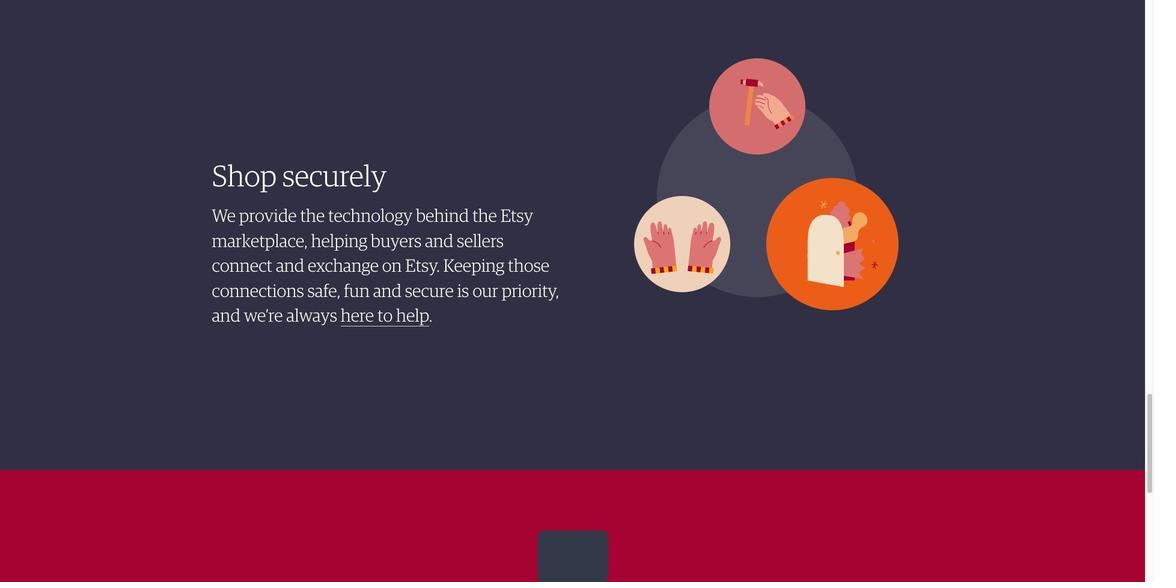 Task type: describe. For each thing, give the bounding box(es) containing it.
we provide the technology behind the etsy marketplace, helping buyers and sellers connect and exchange on etsy. keeping those connections safe, fun and secure is our priority, and we're always
[[212, 205, 559, 326]]

always
[[286, 305, 337, 326]]

1 the from the left
[[300, 205, 325, 226]]

is
[[458, 280, 469, 301]]

here to help .
[[341, 305, 433, 326]]

and down marketplace,
[[276, 255, 305, 276]]

securely
[[283, 157, 387, 193]]

helping
[[311, 230, 368, 251]]

etsy.
[[406, 255, 440, 276]]

those
[[508, 255, 550, 276]]

.
[[429, 305, 433, 326]]

shop securely
[[212, 157, 387, 193]]

here
[[341, 305, 374, 326]]

priority,
[[502, 280, 559, 301]]

provide
[[239, 205, 297, 226]]

exchange
[[308, 255, 379, 276]]

2 the from the left
[[473, 205, 497, 226]]

technology
[[328, 205, 413, 226]]

secure
[[405, 280, 454, 301]]

sellers
[[457, 230, 504, 251]]

we
[[212, 205, 236, 226]]



Task type: locate. For each thing, give the bounding box(es) containing it.
the up sellers
[[473, 205, 497, 226]]

on
[[382, 255, 402, 276]]

the up helping
[[300, 205, 325, 226]]

1 horizontal spatial the
[[473, 205, 497, 226]]

to
[[378, 305, 393, 326]]

we're
[[244, 305, 283, 326]]

shop
[[212, 157, 277, 193]]

etsy
[[501, 205, 534, 226]]

behind
[[416, 205, 469, 226]]

safe,
[[308, 280, 341, 301]]

and down 'behind'
[[425, 230, 454, 251]]

buyers
[[371, 230, 422, 251]]

marketplace,
[[212, 230, 308, 251]]

keeping
[[444, 255, 505, 276]]

and left we're
[[212, 305, 241, 326]]

connections
[[212, 280, 304, 301]]

connect
[[212, 255, 273, 276]]

fun
[[344, 280, 370, 301]]

0 horizontal spatial the
[[300, 205, 325, 226]]

our
[[473, 280, 499, 301]]

here to help link
[[341, 305, 429, 327]]

help
[[396, 305, 429, 326]]

and
[[425, 230, 454, 251], [276, 255, 305, 276], [373, 280, 402, 301], [212, 305, 241, 326]]

and up here to help .
[[373, 280, 402, 301]]

the
[[300, 205, 325, 226], [473, 205, 497, 226]]



Task type: vqa. For each thing, say whether or not it's contained in the screenshot.
We provide the technology behind the Etsy marketplace, helping buyers and sellers connect and exchange on Etsy. Keeping those connections safe, fun and secure is our priority, and we're always
yes



